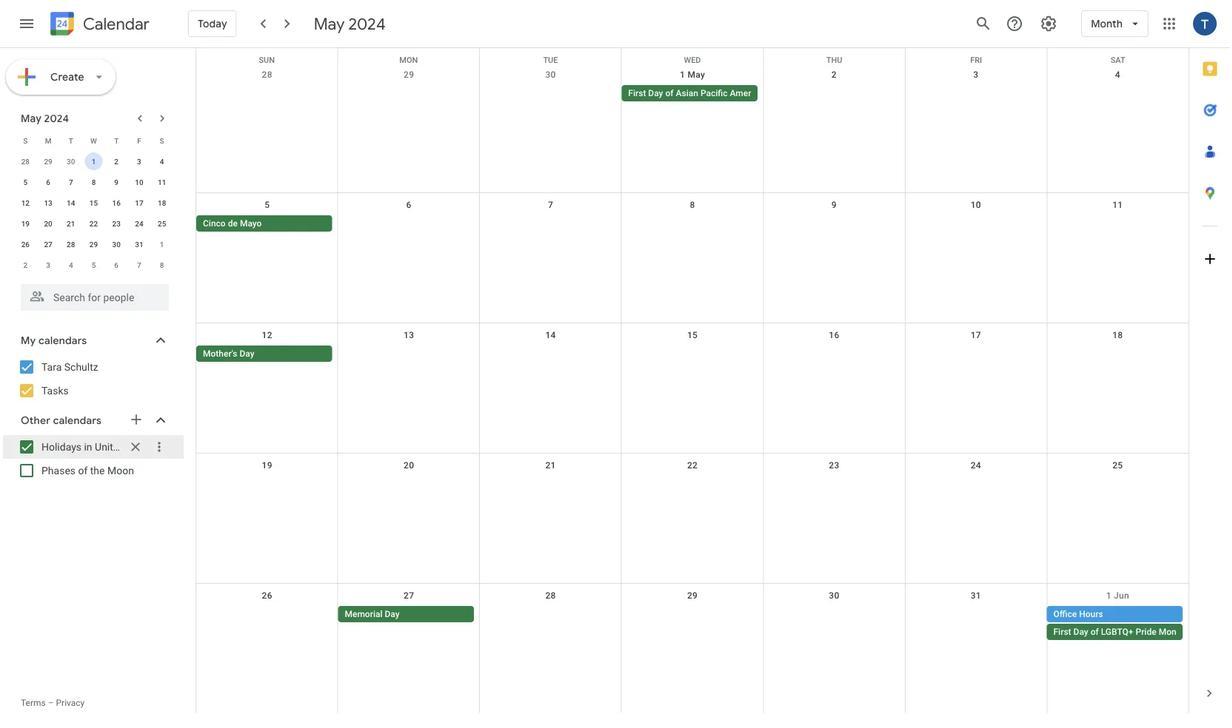 Task type: describe. For each thing, give the bounding box(es) containing it.
month button
[[1082, 6, 1149, 41]]

0 vertical spatial may
[[314, 13, 345, 34]]

memorial day
[[345, 610, 400, 620]]

first day of lgbtq+ pride month button
[[1047, 624, 1185, 641]]

2 inside row
[[23, 261, 28, 270]]

2 horizontal spatial may
[[688, 70, 705, 80]]

1 horizontal spatial 25
[[1113, 461, 1123, 471]]

phases of the moon
[[41, 465, 134, 477]]

0 horizontal spatial may
[[21, 112, 42, 125]]

month for office hours first day of lgbtq+ pride month
[[1159, 627, 1185, 638]]

26 for 1 jun
[[262, 591, 272, 601]]

pacific
[[701, 88, 728, 99]]

row group containing 28
[[14, 151, 173, 276]]

0 vertical spatial 2024
[[349, 13, 386, 34]]

other
[[21, 414, 50, 427]]

26 for 1
[[21, 240, 30, 249]]

3 inside row
[[46, 261, 50, 270]]

1 vertical spatial 14
[[546, 330, 556, 341]]

1 horizontal spatial 2
[[114, 157, 119, 166]]

7 inside 'element'
[[137, 261, 141, 270]]

1 vertical spatial 15
[[687, 330, 698, 341]]

19 element
[[17, 215, 34, 233]]

united
[[95, 441, 125, 453]]

2 s from the left
[[160, 136, 164, 145]]

tue
[[543, 56, 558, 65]]

1 vertical spatial 3
[[137, 157, 141, 166]]

15 inside 'row group'
[[89, 199, 98, 207]]

asian
[[676, 88, 698, 99]]

12 inside 'row group'
[[21, 199, 30, 207]]

20 element
[[39, 215, 57, 233]]

7 for sun
[[548, 200, 553, 210]]

today button
[[188, 6, 237, 41]]

3 june element
[[39, 256, 57, 274]]

today
[[198, 17, 227, 30]]

mother's
[[203, 349, 237, 359]]

11 for may 2024
[[158, 178, 166, 187]]

1 t from the left
[[69, 136, 73, 145]]

tasks
[[41, 385, 69, 397]]

25 inside 25 element
[[158, 219, 166, 228]]

heritage
[[770, 88, 804, 99]]

1 vertical spatial 23
[[829, 461, 840, 471]]

14 inside 'row group'
[[67, 199, 75, 207]]

in
[[84, 441, 92, 453]]

the
[[90, 465, 105, 477]]

first inside office hours first day of lgbtq+ pride month
[[1054, 627, 1072, 638]]

27 element
[[39, 236, 57, 253]]

row containing s
[[14, 130, 173, 151]]

21 inside 'row group'
[[67, 219, 75, 228]]

8 inside "element"
[[160, 261, 164, 270]]

terms
[[21, 699, 46, 709]]

1 inside cell
[[92, 157, 96, 166]]

5 for may 2024
[[23, 178, 28, 187]]

calendar element
[[47, 9, 150, 41]]

13 inside grid
[[404, 330, 414, 341]]

6 for may 2024
[[46, 178, 50, 187]]

1 vertical spatial 21
[[546, 461, 556, 471]]

22 inside 22 element
[[89, 219, 98, 228]]

may 2024 grid
[[14, 130, 173, 276]]

13 element
[[39, 194, 57, 212]]

2 horizontal spatial 2
[[832, 70, 837, 80]]

5 june element
[[85, 256, 103, 274]]

1 june element
[[153, 236, 171, 253]]

1 may
[[680, 70, 705, 80]]

day for first
[[648, 88, 663, 99]]

1 for 1 may
[[680, 70, 685, 80]]

1 s from the left
[[23, 136, 28, 145]]

other calendars
[[21, 414, 102, 427]]

other calendars button
[[3, 409, 184, 433]]

1 vertical spatial 17
[[971, 330, 981, 341]]

privacy
[[56, 699, 85, 709]]

fri
[[970, 56, 982, 65]]

11 element
[[153, 173, 171, 191]]

office hours button
[[1047, 607, 1183, 623]]

of inside office hours first day of lgbtq+ pride month
[[1091, 627, 1099, 638]]

terms link
[[21, 699, 46, 709]]

24 inside 'row group'
[[135, 219, 143, 228]]

office
[[1054, 610, 1077, 620]]

23 element
[[108, 215, 125, 233]]

30 april element
[[62, 153, 80, 170]]

row containing sun
[[196, 48, 1189, 65]]

memorial day button
[[338, 607, 474, 623]]

tara schultz
[[41, 361, 98, 373]]

create
[[50, 70, 84, 83]]

wed
[[684, 56, 701, 65]]

25 element
[[153, 215, 171, 233]]

day for mother's
[[240, 349, 254, 359]]

other calendars list
[[3, 436, 184, 483]]

8 for sun
[[690, 200, 695, 210]]

28 april element
[[17, 153, 34, 170]]

1 jun
[[1106, 591, 1130, 601]]

de
[[228, 219, 238, 229]]

7 for may 2024
[[69, 178, 73, 187]]

moon
[[107, 465, 134, 477]]

sat
[[1111, 56, 1126, 65]]

calendar
[[83, 14, 150, 34]]

mon
[[400, 56, 418, 65]]

9 for sun
[[832, 200, 837, 210]]

16 inside 'row group'
[[112, 199, 121, 207]]

my calendars list
[[3, 356, 184, 403]]

day for memorial
[[385, 610, 400, 620]]

31 for 1
[[135, 240, 143, 249]]

2 horizontal spatial 3
[[974, 70, 979, 80]]

1 vertical spatial 2024
[[44, 112, 69, 125]]

17 element
[[130, 194, 148, 212]]

22 element
[[85, 215, 103, 233]]

28 element
[[62, 236, 80, 253]]

states
[[127, 441, 157, 453]]

thu
[[826, 56, 843, 65]]

13 inside 'row group'
[[44, 199, 52, 207]]

mother's day button
[[196, 346, 332, 362]]

add other calendars image
[[129, 413, 144, 427]]

6 inside 'element'
[[114, 261, 119, 270]]

american
[[730, 88, 768, 99]]



Task type: locate. For each thing, give the bounding box(es) containing it.
first day of asian pacific american heritage month button
[[622, 85, 832, 101]]

0 vertical spatial 11
[[158, 178, 166, 187]]

8
[[92, 178, 96, 187], [690, 200, 695, 210], [160, 261, 164, 270]]

0 horizontal spatial 25
[[158, 219, 166, 228]]

s right f
[[160, 136, 164, 145]]

2 horizontal spatial 7
[[548, 200, 553, 210]]

1 horizontal spatial 20
[[404, 461, 414, 471]]

day down hours
[[1074, 627, 1089, 638]]

21 element
[[62, 215, 80, 233]]

2 right '1' cell
[[114, 157, 119, 166]]

2 horizontal spatial month
[[1159, 627, 1185, 638]]

1 horizontal spatial 19
[[262, 461, 272, 471]]

0 vertical spatial of
[[666, 88, 674, 99]]

10 element
[[130, 173, 148, 191]]

1 vertical spatial first
[[1054, 627, 1072, 638]]

5
[[23, 178, 28, 187], [265, 200, 270, 210], [92, 261, 96, 270]]

cinco
[[203, 219, 226, 229]]

26 inside 'row group'
[[21, 240, 30, 249]]

1 horizontal spatial 14
[[546, 330, 556, 341]]

of left "the"
[[78, 465, 88, 477]]

27 for 1 jun
[[404, 591, 414, 601]]

2 june element
[[17, 256, 34, 274]]

12 element
[[17, 194, 34, 212]]

calendars up tara schultz
[[38, 334, 87, 347]]

1 vertical spatial 16
[[829, 330, 840, 341]]

sun
[[259, 56, 275, 65]]

31 for 1 jun
[[971, 591, 981, 601]]

1 vertical spatial 20
[[404, 461, 414, 471]]

my calendars button
[[3, 329, 184, 353]]

month right heritage
[[807, 88, 832, 99]]

5 up the 12 element
[[23, 178, 28, 187]]

1 vertical spatial 8
[[690, 200, 695, 210]]

2
[[832, 70, 837, 80], [114, 157, 119, 166], [23, 261, 28, 270]]

1 horizontal spatial 27
[[404, 591, 414, 601]]

17
[[135, 199, 143, 207], [971, 330, 981, 341]]

grid
[[196, 48, 1189, 715]]

office hours first day of lgbtq+ pride month
[[1054, 610, 1185, 638]]

1 horizontal spatial 21
[[546, 461, 556, 471]]

0 vertical spatial 7
[[69, 178, 73, 187]]

9
[[114, 178, 119, 187], [832, 200, 837, 210]]

of left asian
[[666, 88, 674, 99]]

30
[[546, 70, 556, 80], [67, 157, 75, 166], [112, 240, 121, 249], [829, 591, 840, 601]]

1 vertical spatial may 2024
[[21, 112, 69, 125]]

calendars up in
[[53, 414, 102, 427]]

0 horizontal spatial of
[[78, 465, 88, 477]]

5 inside 5 june element
[[92, 261, 96, 270]]

cell containing office hours
[[1047, 607, 1189, 642]]

memorial
[[345, 610, 383, 620]]

calendar heading
[[80, 14, 150, 34]]

0 vertical spatial 22
[[89, 219, 98, 228]]

6 june element
[[108, 256, 125, 274]]

0 horizontal spatial 7
[[69, 178, 73, 187]]

6
[[46, 178, 50, 187], [406, 200, 412, 210], [114, 261, 119, 270]]

1 for 1 jun
[[1106, 591, 1112, 601]]

10 inside 'row group'
[[135, 178, 143, 187]]

None search field
[[0, 279, 184, 311]]

9 inside 'row group'
[[114, 178, 119, 187]]

0 horizontal spatial 21
[[67, 219, 75, 228]]

11 inside may 2024 grid
[[158, 178, 166, 187]]

0 horizontal spatial 12
[[21, 199, 30, 207]]

0 horizontal spatial 8
[[92, 178, 96, 187]]

first inside first day of asian pacific american heritage month button
[[628, 88, 646, 99]]

2 t from the left
[[114, 136, 119, 145]]

3 up 10 element
[[137, 157, 141, 166]]

7 june element
[[130, 256, 148, 274]]

1 vertical spatial month
[[807, 88, 832, 99]]

my calendars
[[21, 334, 87, 347]]

0 horizontal spatial t
[[69, 136, 73, 145]]

0 vertical spatial may 2024
[[314, 13, 386, 34]]

calendars for my calendars
[[38, 334, 87, 347]]

15
[[89, 199, 98, 207], [687, 330, 698, 341]]

calendars
[[38, 334, 87, 347], [53, 414, 102, 427]]

0 horizontal spatial 27
[[44, 240, 52, 249]]

12
[[21, 199, 30, 207], [262, 330, 272, 341]]

calendars for other calendars
[[53, 414, 102, 427]]

1 cell
[[82, 151, 105, 172]]

0 vertical spatial first
[[628, 88, 646, 99]]

hours
[[1079, 610, 1103, 620]]

0 horizontal spatial 20
[[44, 219, 52, 228]]

privacy link
[[56, 699, 85, 709]]

–
[[48, 699, 54, 709]]

2 vertical spatial 2
[[23, 261, 28, 270]]

5 down 29 element
[[92, 261, 96, 270]]

1 vertical spatial 31
[[971, 591, 981, 601]]

1 horizontal spatial 9
[[832, 200, 837, 210]]

0 vertical spatial 16
[[112, 199, 121, 207]]

first down the office at bottom right
[[1054, 627, 1072, 638]]

cell
[[196, 85, 338, 103], [338, 85, 480, 103], [480, 85, 622, 103], [764, 85, 905, 103], [905, 85, 1047, 103], [1047, 85, 1189, 103], [338, 216, 480, 233], [480, 216, 622, 233], [764, 216, 905, 233], [905, 216, 1047, 233], [1047, 216, 1189, 233], [338, 346, 480, 364], [480, 346, 622, 364], [764, 346, 905, 364], [905, 346, 1047, 364], [1047, 346, 1189, 364], [196, 607, 338, 642], [480, 607, 622, 642], [764, 607, 905, 642], [905, 607, 1047, 642], [1047, 607, 1189, 642]]

1 horizontal spatial may
[[314, 13, 345, 34]]

0 vertical spatial 13
[[44, 199, 52, 207]]

8 for may 2024
[[92, 178, 96, 187]]

1 up 8 june "element"
[[160, 240, 164, 249]]

5 for sun
[[265, 200, 270, 210]]

0 horizontal spatial 14
[[67, 199, 75, 207]]

27
[[44, 240, 52, 249], [404, 591, 414, 601]]

1 vertical spatial 10
[[971, 200, 981, 210]]

28
[[262, 70, 272, 80], [21, 157, 30, 166], [67, 240, 75, 249], [546, 591, 556, 601]]

of inside other calendars 'list'
[[78, 465, 88, 477]]

1 horizontal spatial 10
[[971, 200, 981, 210]]

w
[[90, 136, 97, 145]]

0 vertical spatial calendars
[[38, 334, 87, 347]]

14 element
[[62, 194, 80, 212]]

row
[[196, 48, 1189, 65], [196, 63, 1189, 193], [14, 130, 173, 151], [14, 151, 173, 172], [14, 172, 173, 193], [14, 193, 173, 213], [196, 193, 1189, 324], [14, 213, 173, 234], [14, 234, 173, 255], [14, 255, 173, 276], [196, 324, 1189, 454], [196, 454, 1189, 584], [196, 584, 1189, 715]]

3 down 27 element
[[46, 261, 50, 270]]

4 june element
[[62, 256, 80, 274]]

19
[[21, 219, 30, 228], [262, 461, 272, 471]]

23 inside 'row group'
[[112, 219, 121, 228]]

4 down 28 element
[[69, 261, 73, 270]]

23
[[112, 219, 121, 228], [829, 461, 840, 471]]

4
[[1115, 70, 1121, 80], [160, 157, 164, 166], [69, 261, 73, 270]]

2 vertical spatial 3
[[46, 261, 50, 270]]

1 horizontal spatial of
[[666, 88, 674, 99]]

create button
[[6, 59, 115, 95]]

16 element
[[108, 194, 125, 212]]

17 inside 'row group'
[[135, 199, 143, 207]]

20
[[44, 219, 52, 228], [404, 461, 414, 471]]

31 element
[[130, 236, 148, 253]]

may 2024
[[314, 13, 386, 34], [21, 112, 69, 125]]

month right pride
[[1159, 627, 1185, 638]]

1 vertical spatial 4
[[160, 157, 164, 166]]

lgbtq+
[[1101, 627, 1134, 638]]

row containing 2
[[14, 255, 173, 276]]

0 horizontal spatial 22
[[89, 219, 98, 228]]

0 horizontal spatial 11
[[158, 178, 166, 187]]

of inside button
[[666, 88, 674, 99]]

0 horizontal spatial may 2024
[[21, 112, 69, 125]]

holidays
[[41, 441, 81, 453]]

month inside button
[[807, 88, 832, 99]]

18 inside may 2024 grid
[[158, 199, 166, 207]]

31
[[135, 240, 143, 249], [971, 591, 981, 601]]

1 horizontal spatial may 2024
[[314, 13, 386, 34]]

first day of asian pacific american heritage month
[[628, 88, 832, 99]]

20 inside 'row group'
[[44, 219, 52, 228]]

1 horizontal spatial 4
[[160, 157, 164, 166]]

12 up mother's day button
[[262, 330, 272, 341]]

2 down the thu
[[832, 70, 837, 80]]

month up the sat
[[1091, 17, 1123, 30]]

day inside memorial day button
[[385, 610, 400, 620]]

0 vertical spatial 23
[[112, 219, 121, 228]]

0 vertical spatial 18
[[158, 199, 166, 207]]

0 horizontal spatial 18
[[158, 199, 166, 207]]

cinco de mayo
[[203, 219, 262, 229]]

of down hours
[[1091, 627, 1099, 638]]

0 horizontal spatial 23
[[112, 219, 121, 228]]

0 horizontal spatial s
[[23, 136, 28, 145]]

0 horizontal spatial 24
[[135, 219, 143, 228]]

2 vertical spatial 8
[[160, 261, 164, 270]]

mayo
[[240, 219, 262, 229]]

settings menu image
[[1040, 15, 1058, 33]]

first left asian
[[628, 88, 646, 99]]

0 vertical spatial 4
[[1115, 70, 1121, 80]]

15 element
[[85, 194, 103, 212]]

27 up memorial day button
[[404, 591, 414, 601]]

0 vertical spatial 17
[[135, 199, 143, 207]]

29 element
[[85, 236, 103, 253]]

f
[[137, 136, 141, 145]]

2 down 26 element
[[23, 261, 28, 270]]

1 horizontal spatial 13
[[404, 330, 414, 341]]

day left asian
[[648, 88, 663, 99]]

10 for may 2024
[[135, 178, 143, 187]]

2 horizontal spatial of
[[1091, 627, 1099, 638]]

2024
[[349, 13, 386, 34], [44, 112, 69, 125]]

18 element
[[153, 194, 171, 212]]

3
[[974, 70, 979, 80], [137, 157, 141, 166], [46, 261, 50, 270]]

26 element
[[17, 236, 34, 253]]

27 for 1
[[44, 240, 52, 249]]

27 up 3 june element
[[44, 240, 52, 249]]

1 horizontal spatial 17
[[971, 330, 981, 341]]

schultz
[[64, 361, 98, 373]]

19 inside 'row group'
[[21, 219, 30, 228]]

m
[[45, 136, 51, 145]]

1 vertical spatial 5
[[265, 200, 270, 210]]

25
[[158, 219, 166, 228], [1113, 461, 1123, 471]]

2 horizontal spatial 8
[[690, 200, 695, 210]]

month for first day of asian pacific american heritage month
[[807, 88, 832, 99]]

0 vertical spatial 14
[[67, 199, 75, 207]]

2 vertical spatial 5
[[92, 261, 96, 270]]

1 horizontal spatial 12
[[262, 330, 272, 341]]

1 horizontal spatial month
[[1091, 17, 1123, 30]]

21
[[67, 219, 75, 228], [546, 461, 556, 471]]

day inside mother's day button
[[240, 349, 254, 359]]

0 horizontal spatial 10
[[135, 178, 143, 187]]

1 vertical spatial 22
[[687, 461, 698, 471]]

1 horizontal spatial 5
[[92, 261, 96, 270]]

22
[[89, 219, 98, 228], [687, 461, 698, 471]]

0 horizontal spatial 9
[[114, 178, 119, 187]]

5 up cinco de mayo "button" at the left top of page
[[265, 200, 270, 210]]

0 horizontal spatial 16
[[112, 199, 121, 207]]

1 horizontal spatial 31
[[971, 591, 981, 601]]

t left f
[[114, 136, 119, 145]]

Search for people text field
[[30, 284, 160, 311]]

24 element
[[130, 215, 148, 233]]

11
[[158, 178, 166, 187], [1113, 200, 1123, 210]]

day right memorial
[[385, 610, 400, 620]]

t up the 30 april element
[[69, 136, 73, 145]]

1 horizontal spatial 7
[[137, 261, 141, 270]]

1 horizontal spatial 18
[[1113, 330, 1123, 341]]

cinco de mayo button
[[196, 216, 332, 232]]

0 horizontal spatial 3
[[46, 261, 50, 270]]

day right mother's
[[240, 349, 254, 359]]

1 vertical spatial 11
[[1113, 200, 1123, 210]]

first
[[628, 88, 646, 99], [1054, 627, 1072, 638]]

0 vertical spatial 15
[[89, 199, 98, 207]]

11 for sun
[[1113, 200, 1123, 210]]

grid containing 28
[[196, 48, 1189, 715]]

s up 28 april element
[[23, 136, 28, 145]]

my
[[21, 334, 36, 347]]

31 inside 'row group'
[[135, 240, 143, 249]]

0 horizontal spatial first
[[628, 88, 646, 99]]

jun
[[1114, 591, 1130, 601]]

16
[[112, 199, 121, 207], [829, 330, 840, 341]]

13
[[44, 199, 52, 207], [404, 330, 414, 341]]

1 horizontal spatial 24
[[971, 461, 981, 471]]

2 vertical spatial may
[[21, 112, 42, 125]]

0 horizontal spatial 26
[[21, 240, 30, 249]]

terms – privacy
[[21, 699, 85, 709]]

tab list
[[1190, 48, 1230, 673]]

14
[[67, 199, 75, 207], [546, 330, 556, 341]]

month inside dropdown button
[[1091, 17, 1123, 30]]

0 horizontal spatial 15
[[89, 199, 98, 207]]

phases
[[41, 465, 76, 477]]

pride
[[1136, 627, 1157, 638]]

1 down wed
[[680, 70, 685, 80]]

3 down fri
[[974, 70, 979, 80]]

0 vertical spatial 21
[[67, 219, 75, 228]]

8 june element
[[153, 256, 171, 274]]

holidays in united states
[[41, 441, 157, 453]]

1 horizontal spatial 22
[[687, 461, 698, 471]]

1 left jun
[[1106, 591, 1112, 601]]

1 horizontal spatial 8
[[160, 261, 164, 270]]

day
[[648, 88, 663, 99], [240, 349, 254, 359], [385, 610, 400, 620], [1074, 627, 1089, 638]]

24
[[135, 219, 143, 228], [971, 461, 981, 471]]

1
[[680, 70, 685, 80], [92, 157, 96, 166], [160, 240, 164, 249], [1106, 591, 1112, 601]]

29 april element
[[39, 153, 57, 170]]

12 up 19 element
[[21, 199, 30, 207]]

1 for '1 june' element
[[160, 240, 164, 249]]

4 up 11 element
[[160, 157, 164, 166]]

0 vertical spatial 3
[[974, 70, 979, 80]]

mother's day
[[203, 349, 254, 359]]

main drawer image
[[18, 15, 36, 33]]

s
[[23, 136, 28, 145], [160, 136, 164, 145]]

10
[[135, 178, 143, 187], [971, 200, 981, 210]]

1 horizontal spatial s
[[160, 136, 164, 145]]

6 for sun
[[406, 200, 412, 210]]

30 element
[[108, 236, 125, 253]]

27 inside 'row group'
[[44, 240, 52, 249]]

day inside first day of asian pacific american heritage month button
[[648, 88, 663, 99]]

4 down the sat
[[1115, 70, 1121, 80]]

9 for may 2024
[[114, 178, 119, 187]]

0 horizontal spatial month
[[807, 88, 832, 99]]

2 vertical spatial 4
[[69, 261, 73, 270]]

0 vertical spatial 31
[[135, 240, 143, 249]]

month
[[1091, 17, 1123, 30], [807, 88, 832, 99], [1159, 627, 1185, 638]]

tara
[[41, 361, 62, 373]]

holidays in united states list item
[[3, 436, 184, 459]]

18
[[158, 199, 166, 207], [1113, 330, 1123, 341]]

0 horizontal spatial 4
[[69, 261, 73, 270]]

row group
[[14, 151, 173, 276]]

1 down w
[[92, 157, 96, 166]]

0 vertical spatial 25
[[158, 219, 166, 228]]

10 for sun
[[971, 200, 981, 210]]

0 horizontal spatial 13
[[44, 199, 52, 207]]

t
[[69, 136, 73, 145], [114, 136, 119, 145]]

month inside office hours first day of lgbtq+ pride month
[[1159, 627, 1185, 638]]

1 horizontal spatial 6
[[114, 261, 119, 270]]

day inside office hours first day of lgbtq+ pride month
[[1074, 627, 1089, 638]]



Task type: vqa. For each thing, say whether or not it's contained in the screenshot.


